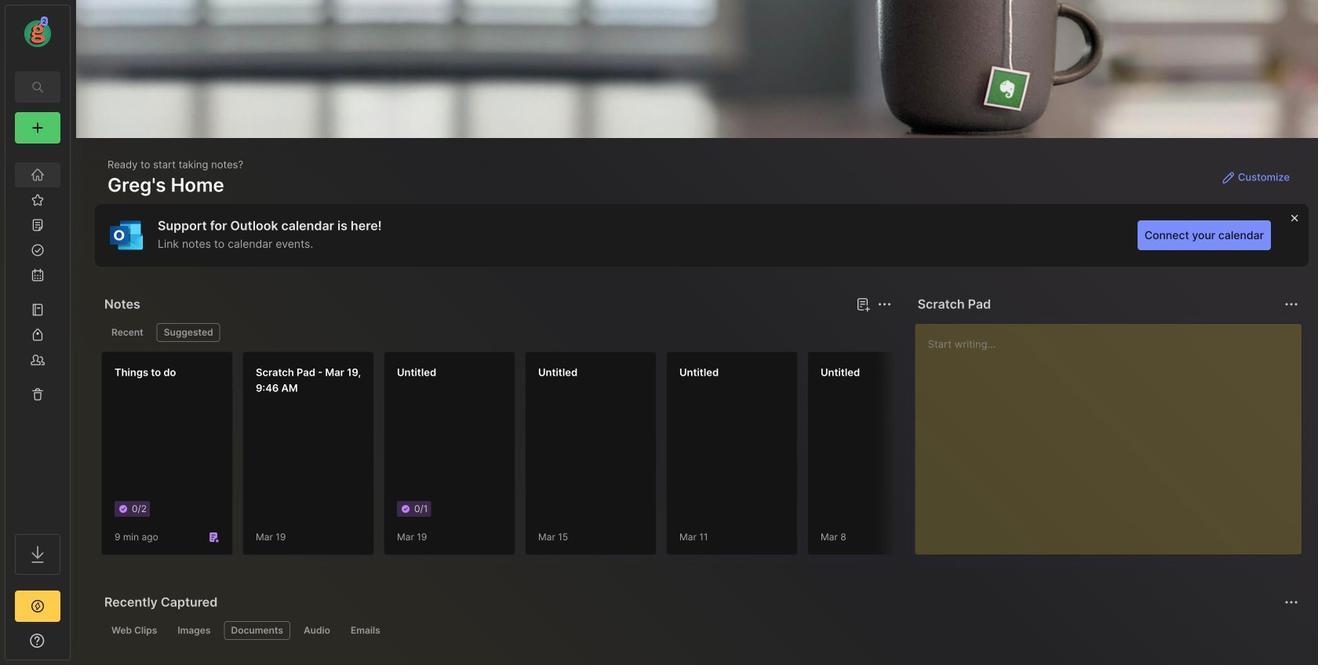 Task type: locate. For each thing, give the bounding box(es) containing it.
1 horizontal spatial more actions field
[[1280, 293, 1302, 315]]

0 vertical spatial tab list
[[104, 323, 889, 342]]

1 vertical spatial tab list
[[104, 621, 1296, 640]]

upgrade image
[[28, 597, 47, 616]]

More actions field
[[874, 293, 896, 315], [1280, 293, 1302, 315]]

tab
[[104, 323, 150, 342], [157, 323, 220, 342], [104, 621, 164, 640], [171, 621, 218, 640], [224, 621, 290, 640], [297, 621, 337, 640], [344, 621, 387, 640]]

Account field
[[5, 15, 70, 49]]

home image
[[30, 167, 46, 183]]

tree inside main element
[[5, 153, 70, 520]]

Start writing… text field
[[928, 324, 1301, 542]]

row group
[[101, 351, 1318, 565]]

tree
[[5, 153, 70, 520]]

edit search image
[[28, 78, 47, 97]]

0 horizontal spatial more actions field
[[874, 293, 896, 315]]

more actions image
[[1282, 295, 1301, 314]]

tab list
[[104, 323, 889, 342], [104, 621, 1296, 640]]

1 more actions field from the left
[[874, 293, 896, 315]]

more actions image
[[875, 295, 894, 314]]



Task type: vqa. For each thing, say whether or not it's contained in the screenshot.
EXPAND TAGS icon
no



Task type: describe. For each thing, give the bounding box(es) containing it.
2 tab list from the top
[[104, 621, 1296, 640]]

click to expand image
[[69, 636, 80, 655]]

1 tab list from the top
[[104, 323, 889, 342]]

WHAT'S NEW field
[[5, 628, 70, 654]]

main element
[[0, 0, 75, 665]]

2 more actions field from the left
[[1280, 293, 1302, 315]]



